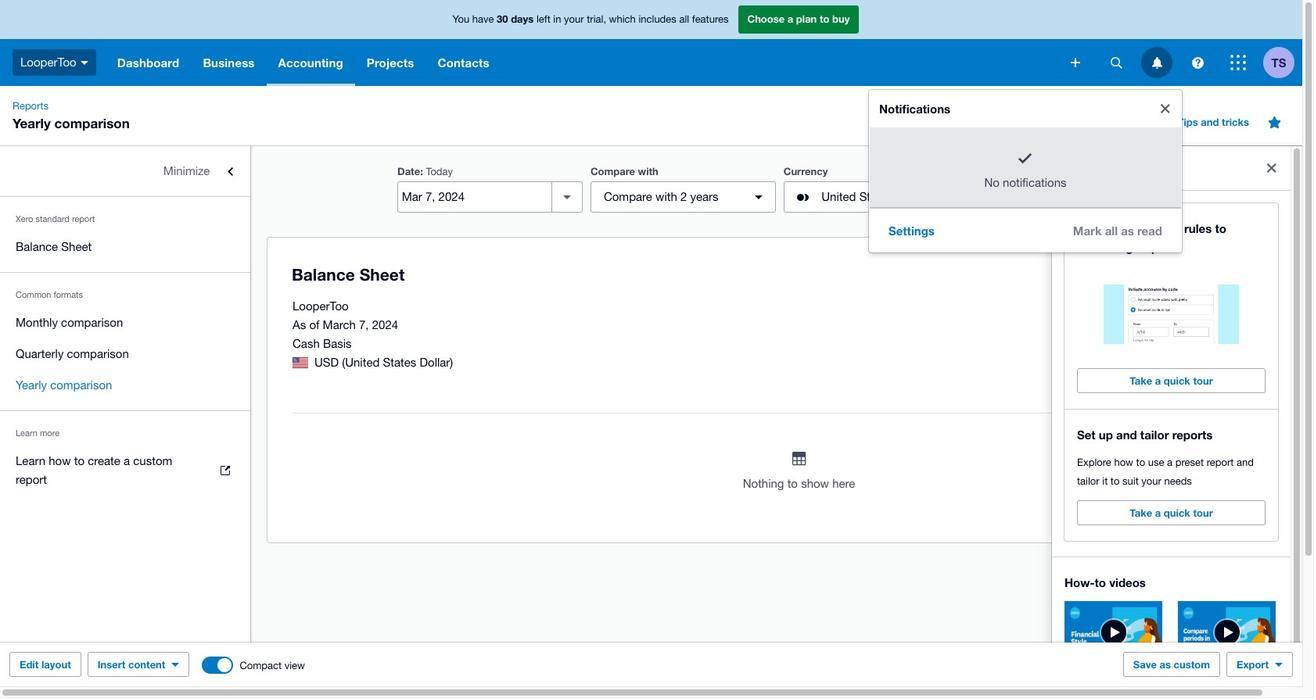 Task type: vqa. For each thing, say whether or not it's contained in the screenshot.
Aged
no



Task type: locate. For each thing, give the bounding box(es) containing it.
standard
[[36, 214, 70, 224]]

cash
[[293, 337, 320, 351]]

1 vertical spatial xero
[[1178, 693, 1201, 699]]

learn more
[[16, 429, 60, 438]]

2 vertical spatial report
[[16, 473, 47, 487]]

learn inside learn how to create a custom report
[[16, 455, 45, 468]]

no notifications
[[985, 176, 1067, 189]]

loopertoo inside loopertoo as of march 7, 2024 cash basis
[[293, 300, 349, 313]]

learn for learn more
[[16, 429, 38, 438]]

comparison for yearly comparison
[[50, 379, 112, 392]]

tour for set up and tailor reports
[[1194, 507, 1213, 520]]

mar for mar 7, 2022
[[1243, 393, 1261, 405]]

1 horizontal spatial states
[[860, 190, 893, 203]]

financial
[[1065, 668, 1109, 680]]

1 take a quick tour button from the top
[[1078, 369, 1266, 394]]

take a quick tour up mar 7, 2023
[[1130, 375, 1213, 387]]

2024
[[372, 318, 398, 332], [1087, 393, 1110, 405]]

with up compare with 2 years
[[639, 165, 659, 178]]

as inside group
[[1122, 223, 1135, 237]]

a inside explore how to use a preset report and tailor it to suit your needs
[[1168, 457, 1173, 469]]

banner
[[0, 0, 1303, 252]]

reports
[[1173, 428, 1213, 442], [1065, 680, 1100, 693], [1204, 693, 1239, 699]]

and inside 'button'
[[1201, 116, 1220, 128]]

2 learn from the top
[[16, 455, 45, 468]]

custom inside button
[[1174, 659, 1211, 671]]

plan
[[797, 13, 817, 25]]

1 vertical spatial custom
[[1174, 659, 1211, 671]]

set
[[1078, 428, 1096, 442]]

1 horizontal spatial tips and tricks
[[1178, 116, 1250, 128]]

business
[[203, 56, 255, 70]]

your
[[564, 13, 584, 25], [1142, 476, 1162, 488]]

mark all as read
[[1074, 223, 1163, 237]]

1 horizontal spatial custom
[[1174, 659, 1211, 671]]

in right the left
[[554, 13, 561, 25]]

tricks left remove from favorites icon
[[1222, 116, 1250, 128]]

create
[[88, 455, 120, 468]]

report up sheet
[[72, 214, 95, 224]]

0 vertical spatial take a quick tour button
[[1078, 369, 1266, 394]]

suit
[[1123, 476, 1139, 488]]

1 vertical spatial yearly
[[16, 379, 47, 392]]

yearly down quarterly
[[16, 379, 47, 392]]

how
[[49, 455, 71, 468], [1115, 457, 1134, 469]]

0 vertical spatial report
[[72, 214, 95, 224]]

2 take from the top
[[1130, 507, 1153, 520]]

xero down save as custom
[[1178, 693, 1201, 699]]

yearly inside yearly comparison link
[[16, 379, 47, 392]]

united
[[822, 190, 856, 203]]

0 horizontal spatial states
[[383, 356, 417, 369]]

custom right create
[[133, 455, 172, 468]]

7, up set
[[1076, 393, 1084, 405]]

quick up mar 7, 2023
[[1164, 375, 1191, 387]]

svg image
[[1231, 55, 1247, 70], [1111, 57, 1123, 68], [1152, 57, 1162, 68], [1192, 57, 1204, 68], [80, 61, 88, 65]]

report down learn more
[[16, 473, 47, 487]]

projects
[[367, 56, 414, 70]]

in for left
[[554, 13, 561, 25]]

2 take a quick tour from the top
[[1130, 507, 1213, 520]]

in inside choose dates and compare periods in xero reports
[[1264, 680, 1272, 693]]

1 horizontal spatial in
[[1264, 680, 1272, 693]]

insert
[[98, 659, 125, 671]]

0 vertical spatial take
[[1130, 375, 1153, 387]]

1 mar from the left
[[1055, 393, 1073, 405]]

minimize button
[[0, 156, 250, 187]]

0 vertical spatial yearly
[[13, 115, 51, 131]]

to left show
[[788, 477, 799, 491]]

layout
[[41, 659, 71, 671]]

in inside you have 30 days left in your trial, which includes all features
[[554, 13, 561, 25]]

a up mar 7, 2023
[[1156, 375, 1161, 387]]

take a quick tour button
[[1078, 369, 1266, 394], [1078, 501, 1266, 526]]

take a quick tour button down needs
[[1078, 501, 1266, 526]]

quarterly
[[16, 347, 64, 361]]

a left plan
[[788, 13, 794, 25]]

2 quick from the top
[[1164, 507, 1191, 520]]

1 vertical spatial states
[[383, 356, 417, 369]]

xero inside choose dates and compare periods in xero reports
[[1178, 693, 1201, 699]]

1 vertical spatial in
[[1264, 680, 1272, 693]]

0 vertical spatial custom
[[133, 455, 172, 468]]

0 horizontal spatial loopertoo
[[20, 55, 76, 69]]

1 take from the top
[[1130, 375, 1153, 387]]

1 vertical spatial tips and tricks
[[1065, 160, 1159, 176]]

take a quick tour button up set up and tailor reports
[[1078, 369, 1266, 394]]

0 vertical spatial quick
[[1164, 375, 1191, 387]]

view
[[285, 660, 305, 672]]

take
[[1130, 375, 1153, 387], [1130, 507, 1153, 520]]

1 vertical spatial tailor
[[1078, 476, 1100, 488]]

to right rules at the top right
[[1216, 221, 1227, 236]]

show
[[802, 477, 830, 491]]

your down use
[[1142, 476, 1162, 488]]

30
[[497, 13, 508, 25]]

0 vertical spatial take a quick tour
[[1130, 375, 1213, 387]]

tips and tricks left remove from favorites icon
[[1178, 116, 1250, 128]]

to left create
[[74, 455, 85, 468]]

0 vertical spatial states
[[860, 190, 893, 203]]

date : today
[[398, 165, 454, 178]]

tricks
[[1222, 116, 1250, 128], [1123, 160, 1159, 176]]

7, inside loopertoo as of march 7, 2024 cash basis
[[359, 318, 369, 332]]

0 vertical spatial as
[[1122, 223, 1135, 237]]

0 vertical spatial choose
[[748, 13, 785, 25]]

loopertoo inside popup button
[[20, 55, 76, 69]]

1 vertical spatial tips
[[1065, 160, 1092, 176]]

1 horizontal spatial all
[[1105, 223, 1118, 237]]

with for compare with 2 years
[[656, 190, 678, 203]]

group
[[869, 90, 1182, 252]]

2 mar from the left
[[1149, 393, 1167, 405]]

insert content button
[[87, 653, 190, 678]]

7, right march
[[359, 318, 369, 332]]

7, left 2022
[[1263, 393, 1272, 405]]

with
[[639, 165, 659, 178], [656, 190, 678, 203]]

dollar)
[[420, 356, 453, 369]]

1 horizontal spatial choose
[[1178, 668, 1216, 680]]

1 horizontal spatial xero
[[1178, 693, 1201, 699]]

reports left style
[[1065, 680, 1100, 693]]

take a quick tour button for set up and tailor reports
[[1078, 501, 1266, 526]]

quick for set up and tailor reports
[[1164, 507, 1191, 520]]

1 horizontal spatial tailor
[[1141, 428, 1169, 442]]

in for periods
[[1264, 680, 1272, 693]]

take down suit
[[1130, 507, 1153, 520]]

and right dates
[[1248, 668, 1266, 680]]

1 quick from the top
[[1164, 375, 1191, 387]]

0 vertical spatial tricks
[[1222, 116, 1250, 128]]

monthly comparison
[[16, 316, 123, 329]]

1 horizontal spatial 2024
[[1087, 393, 1110, 405]]

to left buy
[[820, 13, 830, 25]]

1 take a quick tour from the top
[[1130, 375, 1213, 387]]

0 horizontal spatial as
[[1122, 223, 1135, 237]]

2 tour from the top
[[1194, 507, 1213, 520]]

7,
[[359, 318, 369, 332], [1076, 393, 1084, 405], [1170, 393, 1178, 405], [1263, 393, 1272, 405]]

2024 up up
[[1087, 393, 1110, 405]]

and up auto
[[1096, 160, 1119, 176]]

march
[[323, 318, 356, 332]]

yearly down reports link
[[13, 115, 51, 131]]

tour down preset
[[1194, 507, 1213, 520]]

as left read
[[1122, 223, 1135, 237]]

0 vertical spatial in
[[554, 13, 561, 25]]

as right save
[[1160, 659, 1171, 671]]

take up mar 7, 2023
[[1130, 375, 1153, 387]]

1 vertical spatial report
[[1207, 457, 1234, 469]]

compare down compare with
[[604, 190, 653, 203]]

choose left dates
[[1178, 668, 1216, 680]]

1 vertical spatial tricks
[[1123, 160, 1159, 176]]

0 horizontal spatial choose
[[748, 13, 785, 25]]

7, left 2023
[[1170, 393, 1178, 405]]

and left remove from favorites icon
[[1201, 116, 1220, 128]]

1 vertical spatial as
[[1160, 659, 1171, 671]]

usd
[[315, 356, 339, 369]]

0 vertical spatial 2024
[[372, 318, 398, 332]]

0 vertical spatial tips and tricks
[[1178, 116, 1250, 128]]

1 vertical spatial quick
[[1164, 507, 1191, 520]]

states inside currency united states dollar
[[860, 190, 893, 203]]

comparison inside reports yearly comparison
[[54, 115, 130, 131]]

quarterly comparison
[[16, 347, 129, 361]]

1 horizontal spatial tips
[[1178, 116, 1199, 128]]

reports inside choose dates and compare periods in xero reports
[[1204, 693, 1239, 699]]

report inside explore how to use a preset report and tailor it to suit your needs
[[1207, 457, 1234, 469]]

to left use
[[1137, 457, 1146, 469]]

0 vertical spatial loopertoo
[[20, 55, 76, 69]]

comparison down the monthly comparison link
[[67, 347, 129, 361]]

tour
[[1194, 375, 1213, 387], [1194, 507, 1213, 520]]

1 vertical spatial take a quick tour button
[[1078, 501, 1266, 526]]

to
[[820, 13, 830, 25], [1216, 221, 1227, 236], [74, 455, 85, 468], [1137, 457, 1146, 469], [1111, 476, 1120, 488], [788, 477, 799, 491], [1095, 576, 1107, 590]]

compare
[[1178, 680, 1221, 693]]

1 vertical spatial take a quick tour
[[1130, 507, 1213, 520]]

states for united
[[860, 190, 893, 203]]

1 vertical spatial choose
[[1178, 668, 1216, 680]]

tailor inside explore how to use a preset report and tailor it to suit your needs
[[1078, 476, 1100, 488]]

1 vertical spatial tour
[[1194, 507, 1213, 520]]

1 vertical spatial take
[[1130, 507, 1153, 520]]

report right preset
[[1207, 457, 1234, 469]]

how-
[[1065, 576, 1095, 590]]

balance
[[16, 240, 58, 254]]

take for and
[[1130, 507, 1153, 520]]

a inside learn how to create a custom report
[[124, 455, 130, 468]]

1 learn from the top
[[16, 429, 38, 438]]

1 vertical spatial your
[[1142, 476, 1162, 488]]

compare for compare with 2 years
[[604, 190, 653, 203]]

common formats
[[16, 290, 83, 300]]

reports inside 'financial style reports'
[[1065, 680, 1100, 693]]

0 horizontal spatial report
[[16, 473, 47, 487]]

more
[[40, 429, 60, 438]]

2 horizontal spatial report
[[1207, 457, 1234, 469]]

1 horizontal spatial loopertoo
[[293, 300, 349, 313]]

reports down dates
[[1204, 693, 1239, 699]]

choose inside banner
[[748, 13, 785, 25]]

quick for add auto grouping rules to account groups
[[1164, 375, 1191, 387]]

0 vertical spatial tour
[[1194, 375, 1213, 387]]

custom inside learn how to create a custom report
[[133, 455, 172, 468]]

groups
[[1126, 240, 1165, 254]]

0 horizontal spatial tailor
[[1078, 476, 1100, 488]]

all up the account
[[1105, 223, 1118, 237]]

svg image inside loopertoo popup button
[[80, 61, 88, 65]]

projects button
[[355, 39, 426, 86]]

report for learn how to create a custom report
[[16, 473, 47, 487]]

loopertoo
[[20, 55, 76, 69], [293, 300, 349, 313]]

1 vertical spatial all
[[1105, 223, 1118, 237]]

in
[[554, 13, 561, 25], [1264, 680, 1272, 693]]

yearly comparison link
[[0, 370, 250, 401]]

1 vertical spatial with
[[656, 190, 678, 203]]

comparison
[[54, 115, 130, 131], [61, 316, 123, 329], [67, 347, 129, 361], [50, 379, 112, 392]]

Select end date field
[[399, 182, 552, 212]]

choose for choose dates and compare periods in xero reports
[[1178, 668, 1216, 680]]

1 horizontal spatial how
[[1115, 457, 1134, 469]]

in down "export" popup button
[[1264, 680, 1272, 693]]

xero
[[16, 214, 33, 224], [1178, 693, 1201, 699]]

0 horizontal spatial your
[[564, 13, 584, 25]]

financial style reports
[[1065, 668, 1134, 693]]

1 vertical spatial learn
[[16, 455, 45, 468]]

all
[[680, 13, 690, 25], [1105, 223, 1118, 237]]

report
[[72, 214, 95, 224], [1207, 457, 1234, 469], [16, 473, 47, 487]]

1 horizontal spatial tricks
[[1222, 116, 1250, 128]]

group containing notifications
[[869, 90, 1182, 252]]

0 vertical spatial compare
[[591, 165, 636, 178]]

buy
[[833, 13, 850, 25]]

1 tour from the top
[[1194, 375, 1213, 387]]

loopertoo up of
[[293, 300, 349, 313]]

0 horizontal spatial tips
[[1065, 160, 1092, 176]]

reports link
[[6, 99, 55, 114]]

set up and tailor reports
[[1078, 428, 1213, 442]]

0 horizontal spatial tricks
[[1123, 160, 1159, 176]]

with left 2
[[656, 190, 678, 203]]

0 horizontal spatial mar
[[1055, 393, 1073, 405]]

3 mar from the left
[[1243, 393, 1261, 405]]

learn left the more
[[16, 429, 38, 438]]

tricks up grouping
[[1123, 160, 1159, 176]]

1 vertical spatial 2024
[[1087, 393, 1110, 405]]

take a quick tour down needs
[[1130, 507, 1213, 520]]

1 horizontal spatial your
[[1142, 476, 1162, 488]]

a right create
[[124, 455, 130, 468]]

0 vertical spatial all
[[680, 13, 690, 25]]

xero left standard
[[16, 214, 33, 224]]

comparison down quarterly comparison
[[50, 379, 112, 392]]

1 horizontal spatial mar
[[1149, 393, 1167, 405]]

0 horizontal spatial how
[[49, 455, 71, 468]]

take a quick tour button for add auto grouping rules to account groups
[[1078, 369, 1266, 394]]

2 horizontal spatial mar
[[1243, 393, 1261, 405]]

tour up 2023
[[1194, 375, 1213, 387]]

tips and tricks up auto
[[1065, 160, 1159, 176]]

report for explore how to use a preset report and tailor it to suit your needs
[[1207, 457, 1234, 469]]

0 vertical spatial learn
[[16, 429, 38, 438]]

and right preset
[[1237, 457, 1254, 469]]

date
[[398, 165, 421, 178]]

currency united states dollar
[[784, 165, 927, 203]]

0 horizontal spatial all
[[680, 13, 690, 25]]

how down the more
[[49, 455, 71, 468]]

how up suit
[[1115, 457, 1134, 469]]

custom up 'compare'
[[1174, 659, 1211, 671]]

comparison for monthly comparison
[[61, 316, 123, 329]]

1 vertical spatial compare
[[604, 190, 653, 203]]

tailor up use
[[1141, 428, 1169, 442]]

content
[[128, 659, 165, 671]]

states left dollar)
[[383, 356, 417, 369]]

how inside explore how to use a preset report and tailor it to suit your needs
[[1115, 457, 1134, 469]]

0 vertical spatial your
[[564, 13, 584, 25]]

basis
[[323, 337, 352, 351]]

0 horizontal spatial in
[[554, 13, 561, 25]]

choose inside choose dates and compare periods in xero reports
[[1178, 668, 1216, 680]]

2024 up the 'usd (united states dollar)'
[[372, 318, 398, 332]]

all inside button
[[1105, 223, 1118, 237]]

yearly inside reports yearly comparison
[[13, 115, 51, 131]]

learn down learn more
[[16, 455, 45, 468]]

a down explore how to use a preset report and tailor it to suit your needs
[[1156, 507, 1161, 520]]

0 horizontal spatial custom
[[133, 455, 172, 468]]

loopertoo up 'reports'
[[20, 55, 76, 69]]

compare up compare with 2 years
[[591, 165, 636, 178]]

how for explore
[[1115, 457, 1134, 469]]

how inside learn how to create a custom report
[[49, 455, 71, 468]]

learn for learn how to create a custom report
[[16, 455, 45, 468]]

all left "features"
[[680, 13, 690, 25]]

quick down needs
[[1164, 507, 1191, 520]]

a inside banner
[[788, 13, 794, 25]]

0 horizontal spatial xero
[[16, 214, 33, 224]]

save as custom
[[1134, 659, 1211, 671]]

and
[[1201, 116, 1220, 128], [1096, 160, 1119, 176], [1117, 428, 1138, 442], [1237, 457, 1254, 469], [1248, 668, 1266, 680]]

0 horizontal spatial 2024
[[372, 318, 398, 332]]

tips and tricks
[[1178, 116, 1250, 128], [1065, 160, 1159, 176]]

2 take a quick tour button from the top
[[1078, 501, 1266, 526]]

tailor left it
[[1078, 476, 1100, 488]]

and right up
[[1117, 428, 1138, 442]]

mar 7, 2022
[[1243, 393, 1297, 405]]

report inside learn how to create a custom report
[[16, 473, 47, 487]]

sheet
[[61, 240, 92, 254]]

your left trial,
[[564, 13, 584, 25]]

2
[[681, 190, 688, 203]]

1 horizontal spatial as
[[1160, 659, 1171, 671]]

read
[[1138, 223, 1163, 237]]

choose left plan
[[748, 13, 785, 25]]

compare with 2 years
[[604, 190, 719, 203]]

states left dollar
[[860, 190, 893, 203]]

comparison down formats
[[61, 316, 123, 329]]

loopertoo for loopertoo
[[20, 55, 76, 69]]

to left the videos
[[1095, 576, 1107, 590]]

comparison up minimize button at the top left
[[54, 115, 130, 131]]

0 vertical spatial tailor
[[1141, 428, 1169, 442]]

1 vertical spatial loopertoo
[[293, 300, 349, 313]]

0 vertical spatial tips
[[1178, 116, 1199, 128]]

reports up preset
[[1173, 428, 1213, 442]]

a right use
[[1168, 457, 1173, 469]]

0 vertical spatial with
[[639, 165, 659, 178]]



Task type: describe. For each thing, give the bounding box(es) containing it.
no
[[985, 176, 1000, 189]]

0 vertical spatial xero
[[16, 214, 33, 224]]

today
[[426, 166, 454, 178]]

add
[[1078, 221, 1100, 236]]

style
[[1111, 668, 1134, 680]]

loopertoo button
[[0, 39, 105, 86]]

your inside you have 30 days left in your trial, which includes all features
[[564, 13, 584, 25]]

banner containing ts
[[0, 0, 1303, 252]]

you have 30 days left in your trial, which includes all features
[[453, 13, 729, 25]]

learn how to create a custom report
[[16, 455, 172, 487]]

2022
[[1275, 393, 1297, 405]]

usd (united states dollar)
[[315, 356, 453, 369]]

loopertoo as of march 7, 2024 cash basis
[[293, 300, 398, 351]]

to inside banner
[[820, 13, 830, 25]]

united states dollar button
[[784, 182, 970, 213]]

contacts
[[438, 56, 490, 70]]

contacts button
[[426, 39, 501, 86]]

which
[[609, 13, 636, 25]]

account
[[1078, 240, 1123, 254]]

yearly comparison
[[16, 379, 112, 392]]

you
[[453, 13, 470, 25]]

take a quick tour for add auto grouping rules to account groups
[[1130, 375, 1213, 387]]

all inside you have 30 days left in your trial, which includes all features
[[680, 13, 690, 25]]

of
[[309, 318, 320, 332]]

ts button
[[1264, 39, 1303, 86]]

balance sheet
[[16, 240, 92, 254]]

dashboard link
[[105, 39, 191, 86]]

it
[[1103, 476, 1108, 488]]

7, for mar 7, 2024
[[1076, 393, 1084, 405]]

dashboard
[[117, 56, 179, 70]]

and inside explore how to use a preset report and tailor it to suit your needs
[[1237, 457, 1254, 469]]

tour for add auto grouping rules to account groups
[[1194, 375, 1213, 387]]

:
[[421, 165, 424, 178]]

currency
[[784, 165, 829, 178]]

dates
[[1219, 668, 1246, 680]]

save as custom button
[[1124, 653, 1221, 678]]

accounting
[[278, 56, 343, 70]]

choose for choose a plan to buy
[[748, 13, 785, 25]]

periods
[[1224, 680, 1261, 693]]

to right it
[[1111, 476, 1120, 488]]

1 horizontal spatial report
[[72, 214, 95, 224]]

take a quick tour for set up and tailor reports
[[1130, 507, 1213, 520]]

videos
[[1110, 576, 1146, 590]]

export
[[1237, 659, 1269, 671]]

mar 7, 2023
[[1149, 393, 1204, 405]]

compare for compare with
[[591, 165, 636, 178]]

Report title field
[[288, 257, 1301, 293]]

0 horizontal spatial tips and tricks
[[1065, 160, 1159, 176]]

edit layout
[[20, 659, 71, 671]]

to inside learn how to create a custom report
[[74, 455, 85, 468]]

dollar
[[896, 190, 927, 203]]

take for grouping
[[1130, 375, 1153, 387]]

add auto grouping rules to account groups
[[1078, 221, 1227, 254]]

notifications
[[1003, 176, 1067, 189]]

export button
[[1227, 653, 1294, 678]]

mar 7, 2024
[[1055, 393, 1110, 405]]

tricks inside tips and tricks 'button'
[[1222, 116, 1250, 128]]

to inside add auto grouping rules to account groups
[[1216, 221, 1227, 236]]

list of convenience dates image
[[552, 182, 583, 213]]

with for compare with
[[639, 165, 659, 178]]

reports
[[13, 100, 49, 112]]

report output element
[[293, 385, 1307, 524]]

days
[[511, 13, 534, 25]]

needs
[[1165, 476, 1192, 488]]

nothing
[[744, 477, 785, 491]]

tips and tricks inside 'button'
[[1178, 116, 1250, 128]]

tips inside 'button'
[[1178, 116, 1199, 128]]

monthly
[[16, 316, 58, 329]]

left
[[537, 13, 551, 25]]

your inside explore how to use a preset report and tailor it to suit your needs
[[1142, 476, 1162, 488]]

notifications
[[880, 102, 951, 116]]

features
[[692, 13, 729, 25]]

balance sheet link
[[0, 232, 250, 263]]

insert content
[[98, 659, 165, 671]]

preset
[[1176, 457, 1204, 469]]

2024 inside loopertoo as of march 7, 2024 cash basis
[[372, 318, 398, 332]]

quarterly comparison link
[[0, 339, 250, 370]]

loopertoo for loopertoo as of march 7, 2024 cash basis
[[293, 300, 349, 313]]

ts
[[1272, 55, 1287, 69]]

tips and tricks button
[[1150, 110, 1259, 135]]

save
[[1134, 659, 1157, 671]]

monthly comparison link
[[0, 308, 250, 339]]

choose a plan to buy
[[748, 13, 850, 25]]

have
[[472, 13, 494, 25]]

edit layout button
[[9, 653, 81, 678]]

and inside choose dates and compare periods in xero reports
[[1248, 668, 1266, 680]]

common
[[16, 290, 51, 300]]

7, for mar 7, 2023
[[1170, 393, 1178, 405]]

reports yearly comparison
[[13, 100, 130, 131]]

auto
[[1103, 221, 1128, 236]]

business button
[[191, 39, 267, 86]]

compare with
[[591, 165, 659, 178]]

settings button
[[876, 215, 948, 246]]

minimize
[[163, 164, 210, 178]]

edit
[[20, 659, 39, 671]]

report help panel close image
[[1257, 153, 1288, 184]]

learn how to create a custom report link
[[0, 446, 250, 496]]

how for learn
[[49, 455, 71, 468]]

as
[[293, 318, 306, 332]]

2024 inside report output element
[[1087, 393, 1110, 405]]

compact view
[[240, 660, 305, 672]]

7, for mar 7, 2022
[[1263, 393, 1272, 405]]

explore
[[1078, 457, 1112, 469]]

svg image
[[1071, 58, 1081, 67]]

explore how to use a preset report and tailor it to suit your needs
[[1078, 457, 1254, 488]]

how-to videos
[[1065, 576, 1146, 590]]

here
[[833, 477, 856, 491]]

states for (united
[[383, 356, 417, 369]]

to inside report output element
[[788, 477, 799, 491]]

remove from favorites image
[[1259, 106, 1290, 138]]

mar for mar 7, 2023
[[1149, 393, 1167, 405]]

mar for mar 7, 2024
[[1055, 393, 1073, 405]]

compact
[[240, 660, 282, 672]]

rules
[[1185, 221, 1212, 236]]

accounting button
[[267, 39, 355, 86]]

comparison for quarterly comparison
[[67, 347, 129, 361]]



